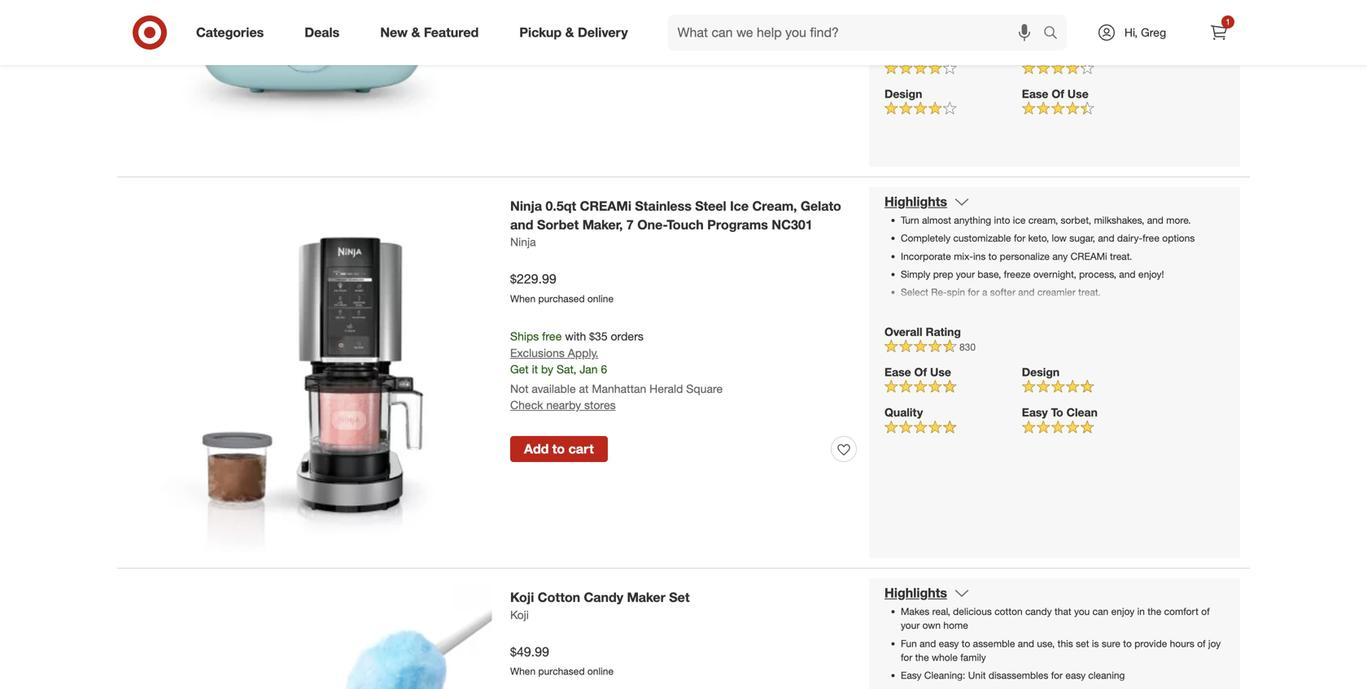 Task type: describe. For each thing, give the bounding box(es) containing it.
pickup
[[520, 24, 562, 40]]

apply.
[[568, 346, 599, 360]]

anything
[[954, 214, 992, 226]]

and down own
[[920, 638, 936, 650]]

0 horizontal spatial the
[[915, 651, 929, 664]]

1 link
[[1201, 15, 1237, 50]]

2 ninja from the top
[[510, 235, 536, 249]]

cleaning
[[1089, 669, 1125, 682]]

1 clean from the top
[[1067, 46, 1098, 61]]

sorbet
[[537, 217, 579, 233]]

ice
[[1013, 214, 1026, 226]]

this
[[1058, 638, 1073, 650]]

maker,
[[583, 217, 623, 233]]

1 cart from the top
[[569, 31, 594, 47]]

exclusions
[[510, 346, 565, 360]]

new & featured link
[[366, 15, 499, 50]]

highlights button for makes real, delicious cotton candy that you can enjoy in the comfort of your own home
[[885, 585, 970, 601]]

1 ninja from the top
[[510, 198, 542, 214]]

orders
[[611, 329, 644, 343]]

when for $49.99
[[510, 666, 536, 678]]

nc301
[[772, 217, 813, 233]]

1 horizontal spatial treat.
[[1110, 250, 1133, 262]]

programs
[[707, 217, 768, 233]]

creamier
[[1038, 286, 1076, 298]]

pickup & delivery
[[520, 24, 628, 40]]

check
[[510, 398, 543, 412]]

gelato
[[801, 198, 841, 214]]

it
[[532, 362, 538, 377]]

purchased for $49.99
[[538, 666, 585, 678]]

1 add to cart from the top
[[524, 31, 594, 47]]

family
[[961, 651, 986, 664]]

jan
[[580, 362, 598, 377]]

process,
[[1079, 268, 1117, 280]]

set
[[669, 590, 690, 606]]

personalize
[[1000, 250, 1050, 262]]

own
[[923, 619, 941, 632]]

2 easy to clean from the top
[[1022, 405, 1098, 420]]

available
[[532, 382, 576, 396]]

2 add to cart button from the top
[[510, 436, 608, 462]]

new & featured
[[380, 24, 479, 40]]

enjoy
[[1111, 606, 1135, 618]]

softer
[[990, 286, 1016, 298]]

sat,
[[557, 362, 577, 377]]

can
[[1093, 606, 1109, 618]]

2 clean from the top
[[1067, 405, 1098, 420]]

delivery
[[578, 24, 628, 40]]

unit
[[968, 669, 986, 682]]

categories link
[[182, 15, 284, 50]]

select
[[901, 286, 929, 298]]

your inside the makes real, delicious cotton candy that you can enjoy in the comfort of your own home fun and easy to assemble and use, this set is sure to provide hours of joy for the whole family easy cleaning: unit disassembles for easy cleaning
[[901, 619, 920, 632]]

options
[[1163, 232, 1195, 244]]

one-
[[637, 217, 667, 233]]

koji link
[[510, 607, 529, 623]]

add for first add to cart 'button'
[[524, 31, 549, 47]]

get
[[510, 362, 529, 377]]

use,
[[1037, 638, 1055, 650]]

stores
[[584, 398, 616, 412]]

for down this
[[1051, 669, 1063, 682]]

of right comfort
[[1202, 606, 1210, 618]]

1 add to cart button from the top
[[510, 26, 608, 52]]

ins
[[973, 250, 986, 262]]

overall for quality
[[885, 6, 923, 20]]

1 horizontal spatial ease
[[1022, 87, 1049, 101]]

cream,
[[1029, 214, 1058, 226]]

$229.99
[[510, 271, 557, 287]]

cotton
[[995, 606, 1023, 618]]

almost
[[922, 214, 952, 226]]

for down 'fun'
[[901, 651, 913, 664]]

new
[[380, 24, 408, 40]]

deals link
[[291, 15, 360, 50]]

milkshakes,
[[1094, 214, 1145, 226]]

delicious
[[953, 606, 992, 618]]

sorbet,
[[1061, 214, 1092, 226]]

0 vertical spatial use
[[1068, 87, 1089, 101]]

of left joy
[[1197, 638, 1206, 650]]

hi, greg
[[1125, 25, 1166, 39]]

& for new
[[411, 24, 420, 40]]

free inside ships free with $35 orders exclusions apply. get it by sat, jan 6 not available at manhattan herald square check nearby stores
[[542, 329, 562, 343]]

rating for quality
[[926, 6, 961, 20]]

6
[[601, 362, 607, 377]]

you
[[1074, 606, 1090, 618]]

ninja 0.5qt creami stainless steel ice cream, gelato and sorbet maker, 7 one-touch programs nc301 link
[[510, 197, 857, 234]]

to inside turn almost anything into ice cream, sorbet, milkshakes, and more. completely customizable for keto, low sugar, and dairy-free options incorporate mix-ins to personalize any creami treat. simply prep your base, freeze overnight, process, and enjoy! select re-spin for a softer and creamier treat.
[[989, 250, 997, 262]]

real,
[[932, 606, 951, 618]]

with
[[565, 329, 586, 343]]

of down search button
[[1052, 87, 1065, 101]]

and down freeze
[[1018, 286, 1035, 298]]

2 cart from the top
[[569, 441, 594, 457]]

turn almost anything into ice cream, sorbet, milkshakes, and more. completely customizable for keto, low sugar, and dairy-free options incorporate mix-ins to personalize any creami treat. simply prep your base, freeze overnight, process, and enjoy! select re-spin for a softer and creamier treat.
[[901, 214, 1195, 298]]

highlights for makes real, delicious cotton candy that you can enjoy in the comfort of your own home
[[885, 585, 947, 601]]

search button
[[1036, 15, 1075, 54]]

and left more.
[[1147, 214, 1164, 226]]

and inside "ninja 0.5qt creami stainless steel ice cream, gelato and sorbet maker, 7 one-touch programs nc301 ninja"
[[510, 217, 534, 233]]

0.5qt
[[546, 198, 576, 214]]

joy
[[1209, 638, 1221, 650]]

fun
[[901, 638, 917, 650]]

base,
[[978, 268, 1001, 280]]

0 vertical spatial design
[[885, 87, 922, 101]]

your inside turn almost anything into ice cream, sorbet, milkshakes, and more. completely customizable for keto, low sugar, and dairy-free options incorporate mix-ins to personalize any creami treat. simply prep your base, freeze overnight, process, and enjoy! select re-spin for a softer and creamier treat.
[[956, 268, 975, 280]]

makes
[[901, 606, 930, 618]]

search
[[1036, 26, 1075, 42]]

$49.99
[[510, 644, 549, 660]]

freeze
[[1004, 268, 1031, 280]]

2 add to cart from the top
[[524, 441, 594, 457]]

of down the select
[[914, 365, 927, 379]]

set
[[1076, 638, 1089, 650]]

dairy-
[[1117, 232, 1143, 244]]

at
[[579, 382, 589, 396]]

sugar,
[[1070, 232, 1096, 244]]

enjoy!
[[1139, 268, 1164, 280]]

low
[[1052, 232, 1067, 244]]

1 koji from the top
[[510, 590, 534, 606]]

7
[[627, 217, 634, 233]]

nearby
[[546, 398, 581, 412]]

when for $229.99
[[510, 293, 536, 305]]

1 horizontal spatial ease of use
[[1022, 87, 1089, 101]]

that
[[1055, 606, 1072, 618]]

cleaning:
[[924, 669, 966, 682]]

ninja link
[[510, 234, 536, 250]]



Task type: vqa. For each thing, say whether or not it's contained in the screenshot.
Nearby on the left of page
yes



Task type: locate. For each thing, give the bounding box(es) containing it.
& inside pickup & delivery link
[[565, 24, 574, 40]]

1 vertical spatial add
[[524, 441, 549, 457]]

check nearby stores button
[[510, 397, 616, 414]]

easy to clean
[[1022, 46, 1098, 61], [1022, 405, 1098, 420]]

1 vertical spatial highlights
[[885, 585, 947, 601]]

your
[[956, 268, 975, 280], [901, 619, 920, 632]]

add to cart button
[[510, 26, 608, 52], [510, 436, 608, 462]]

comfort
[[1164, 606, 1199, 618]]

the right in
[[1148, 606, 1162, 618]]

use down re-
[[930, 365, 951, 379]]

0 vertical spatial overall
[[885, 6, 923, 20]]

herald
[[650, 382, 683, 396]]

2 purchased from the top
[[538, 666, 585, 678]]

simply
[[901, 268, 931, 280]]

1 vertical spatial rating
[[926, 325, 961, 339]]

creami
[[580, 198, 632, 214], [1071, 250, 1107, 262]]

provide
[[1135, 638, 1167, 650]]

& inside "new & featured" link
[[411, 24, 420, 40]]

add down check
[[524, 441, 549, 457]]

online inside $49.99 when purchased online
[[588, 666, 614, 678]]

online for $229.99
[[588, 293, 614, 305]]

0 vertical spatial online
[[588, 293, 614, 305]]

1 when from the top
[[510, 293, 536, 305]]

2 highlights button from the top
[[885, 585, 970, 601]]

0 vertical spatial add
[[524, 31, 549, 47]]

your down mix-
[[956, 268, 975, 280]]

a
[[982, 286, 988, 298]]

add for second add to cart 'button' from the top of the page
[[524, 441, 549, 457]]

2 online from the top
[[588, 666, 614, 678]]

when inside $229.99 when purchased online
[[510, 293, 536, 305]]

cotton
[[538, 590, 580, 606]]

treat. down dairy-
[[1110, 250, 1133, 262]]

1 vertical spatial ease
[[885, 365, 911, 379]]

0 vertical spatial highlights
[[885, 194, 947, 210]]

ease of use
[[1022, 87, 1089, 101], [885, 365, 951, 379]]

rating for ease of use
[[926, 325, 961, 339]]

0 vertical spatial ease of use
[[1022, 87, 1089, 101]]

$35
[[589, 329, 608, 343]]

1 horizontal spatial use
[[1068, 87, 1089, 101]]

0 vertical spatial koji
[[510, 590, 534, 606]]

categories
[[196, 24, 264, 40]]

is
[[1092, 638, 1099, 650]]

and left "use,"
[[1018, 638, 1034, 650]]

1
[[1226, 17, 1230, 27]]

1 vertical spatial add to cart button
[[510, 436, 608, 462]]

quality
[[885, 46, 923, 61], [885, 405, 923, 420]]

1 vertical spatial add to cart
[[524, 441, 594, 457]]

1 vertical spatial highlights button
[[885, 585, 970, 601]]

online inside $229.99 when purchased online
[[588, 293, 614, 305]]

2 koji from the top
[[510, 608, 529, 622]]

1 horizontal spatial the
[[1148, 606, 1162, 618]]

1 online from the top
[[588, 293, 614, 305]]

when down $229.99
[[510, 293, 536, 305]]

1 vertical spatial ease of use
[[885, 365, 951, 379]]

purchased
[[538, 293, 585, 305], [538, 666, 585, 678]]

makes real, delicious cotton candy that you can enjoy in the comfort of your own home fun and easy to assemble and use, this set is sure to provide hours of joy for the whole family easy cleaning: unit disassembles for easy cleaning
[[901, 606, 1221, 682]]

1 horizontal spatial creami
[[1071, 250, 1107, 262]]

0 vertical spatial when
[[510, 293, 536, 305]]

and down milkshakes,
[[1098, 232, 1115, 244]]

purchased inside $229.99 when purchased online
[[538, 293, 585, 305]]

free up exclusions apply. button
[[542, 329, 562, 343]]

disassembles
[[989, 669, 1049, 682]]

2 highlights from the top
[[885, 585, 947, 601]]

1 vertical spatial the
[[915, 651, 929, 664]]

0 horizontal spatial use
[[930, 365, 951, 379]]

keto,
[[1028, 232, 1049, 244]]

& right new
[[411, 24, 420, 40]]

square
[[686, 382, 723, 396]]

1 vertical spatial online
[[588, 666, 614, 678]]

1 easy to clean from the top
[[1022, 46, 1098, 61]]

2 & from the left
[[565, 24, 574, 40]]

add to cart
[[524, 31, 594, 47], [524, 441, 594, 457]]

koji cotton candy maker set koji
[[510, 590, 690, 622]]

1 vertical spatial overall rating
[[885, 325, 961, 339]]

0 vertical spatial add to cart button
[[510, 26, 608, 52]]

free inside turn almost anything into ice cream, sorbet, milkshakes, and more. completely customizable for keto, low sugar, and dairy-free options incorporate mix-ins to personalize any creami treat. simply prep your base, freeze overnight, process, and enjoy! select re-spin for a softer and creamier treat.
[[1143, 232, 1160, 244]]

0 vertical spatial add to cart
[[524, 31, 594, 47]]

cart down nearby
[[569, 441, 594, 457]]

& right pickup
[[565, 24, 574, 40]]

featured
[[424, 24, 479, 40]]

ships free with $35 orders exclusions apply. get it by sat, jan 6 not available at manhattan herald square check nearby stores
[[510, 329, 723, 412]]

use
[[1068, 87, 1089, 101], [930, 365, 951, 379]]

1 vertical spatial design
[[1022, 365, 1060, 379]]

1 vertical spatial overall
[[885, 325, 923, 339]]

0 vertical spatial quality
[[885, 46, 923, 61]]

not
[[510, 382, 529, 396]]

1 vertical spatial quality
[[885, 405, 923, 420]]

ships
[[510, 329, 539, 343]]

koji up $49.99
[[510, 608, 529, 622]]

highlights button for turn almost anything into ice cream, sorbet, milkshakes, and more.
[[885, 194, 970, 210]]

dash 6qt smartstore stirring popcorn maker - aqua image
[[133, 0, 492, 161], [133, 0, 492, 161]]

creami down sugar,
[[1071, 250, 1107, 262]]

0 vertical spatial the
[[1148, 606, 1162, 618]]

free left options at the top right of page
[[1143, 232, 1160, 244]]

re-
[[931, 286, 947, 298]]

highlights button up makes
[[885, 585, 970, 601]]

1 vertical spatial ninja
[[510, 235, 536, 249]]

completely
[[901, 232, 951, 244]]

exclusions apply. button
[[510, 345, 599, 362]]

cart
[[569, 31, 594, 47], [569, 441, 594, 457]]

0 vertical spatial treat.
[[1110, 250, 1133, 262]]

and left enjoy!
[[1119, 268, 1136, 280]]

2 add from the top
[[524, 441, 549, 457]]

1 horizontal spatial &
[[565, 24, 574, 40]]

add left delivery
[[524, 31, 549, 47]]

0 vertical spatial easy to clean
[[1022, 46, 1098, 61]]

highlights up turn
[[885, 194, 947, 210]]

1 vertical spatial creami
[[1071, 250, 1107, 262]]

deals
[[305, 24, 340, 40]]

1 vertical spatial free
[[542, 329, 562, 343]]

0 horizontal spatial ease of use
[[885, 365, 951, 379]]

2 when from the top
[[510, 666, 536, 678]]

1 highlights from the top
[[885, 194, 947, 210]]

purchased down $49.99
[[538, 666, 585, 678]]

0 horizontal spatial your
[[901, 619, 920, 632]]

1 horizontal spatial free
[[1143, 232, 1160, 244]]

any
[[1053, 250, 1068, 262]]

1 vertical spatial your
[[901, 619, 920, 632]]

candy
[[584, 590, 624, 606]]

creami inside turn almost anything into ice cream, sorbet, milkshakes, and more. completely customizable for keto, low sugar, and dairy-free options incorporate mix-ins to personalize any creami treat. simply prep your base, freeze overnight, process, and enjoy! select re-spin for a softer and creamier treat.
[[1071, 250, 1107, 262]]

0 horizontal spatial free
[[542, 329, 562, 343]]

the down 'fun'
[[915, 651, 929, 664]]

manhattan
[[592, 382, 646, 396]]

2 quality from the top
[[885, 405, 923, 420]]

creami up maker,
[[580, 198, 632, 214]]

ninja 0.5qt creami stainless steel ice cream, gelato and sorbet maker, 7 one-touch programs nc301 image
[[133, 193, 492, 552], [133, 193, 492, 552]]

1 highlights button from the top
[[885, 194, 970, 210]]

What can we help you find? suggestions appear below search field
[[668, 15, 1048, 50]]

ease
[[1022, 87, 1049, 101], [885, 365, 911, 379]]

treat. down process,
[[1079, 286, 1101, 298]]

add
[[524, 31, 549, 47], [524, 441, 549, 457]]

overall for ease of use
[[885, 325, 923, 339]]

customizable
[[953, 232, 1011, 244]]

1 horizontal spatial your
[[956, 268, 975, 280]]

0 vertical spatial overall rating
[[885, 6, 961, 20]]

830
[[960, 341, 976, 353]]

purchased inside $49.99 when purchased online
[[538, 666, 585, 678]]

0 vertical spatial clean
[[1067, 46, 1098, 61]]

0 vertical spatial creami
[[580, 198, 632, 214]]

use down search button
[[1068, 87, 1089, 101]]

the
[[1148, 606, 1162, 618], [915, 651, 929, 664]]

1 overall rating from the top
[[885, 6, 961, 20]]

highlights button
[[885, 194, 970, 210], [885, 585, 970, 601]]

1 rating from the top
[[926, 6, 961, 20]]

0 vertical spatial free
[[1143, 232, 1160, 244]]

overall rating
[[885, 6, 961, 20], [885, 325, 961, 339]]

&
[[411, 24, 420, 40], [565, 24, 574, 40]]

greg
[[1141, 25, 1166, 39]]

of
[[1052, 87, 1065, 101], [914, 365, 927, 379], [1202, 606, 1210, 618], [1197, 638, 1206, 650]]

and
[[1147, 214, 1164, 226], [510, 217, 534, 233], [1098, 232, 1115, 244], [1119, 268, 1136, 280], [1018, 286, 1035, 298], [920, 638, 936, 650], [1018, 638, 1034, 650]]

easy
[[901, 669, 922, 682]]

0 horizontal spatial ease
[[885, 365, 911, 379]]

0 vertical spatial ease
[[1022, 87, 1049, 101]]

hours
[[1170, 638, 1195, 650]]

by
[[541, 362, 554, 377]]

and up ninja link
[[510, 217, 534, 233]]

0 horizontal spatial design
[[885, 87, 922, 101]]

home
[[944, 619, 968, 632]]

for
[[1014, 232, 1026, 244], [968, 286, 980, 298], [901, 651, 913, 664], [1051, 669, 1063, 682]]

$49.99 when purchased online
[[510, 644, 614, 678]]

0 horizontal spatial treat.
[[1079, 286, 1101, 298]]

2 overall rating from the top
[[885, 325, 961, 339]]

cart right pickup
[[569, 31, 594, 47]]

0 vertical spatial rating
[[926, 6, 961, 20]]

online for $49.99
[[588, 666, 614, 678]]

ease of use down the select
[[885, 365, 951, 379]]

easy
[[1022, 46, 1048, 61], [1022, 405, 1048, 420], [939, 638, 959, 650], [1066, 669, 1086, 682]]

1 add from the top
[[524, 31, 549, 47]]

0 vertical spatial purchased
[[538, 293, 585, 305]]

ice
[[730, 198, 749, 214]]

for left a in the top of the page
[[968, 286, 980, 298]]

purchased for $229.99
[[538, 293, 585, 305]]

purchased down $229.99
[[538, 293, 585, 305]]

1 horizontal spatial design
[[1022, 365, 1060, 379]]

ninja left the 0.5qt
[[510, 198, 542, 214]]

1 vertical spatial clean
[[1067, 405, 1098, 420]]

1 vertical spatial cart
[[569, 441, 594, 457]]

creami inside "ninja 0.5qt creami stainless steel ice cream, gelato and sorbet maker, 7 one-touch programs nc301 ninja"
[[580, 198, 632, 214]]

1 vertical spatial when
[[510, 666, 536, 678]]

touch
[[667, 217, 704, 233]]

0 vertical spatial your
[[956, 268, 975, 280]]

koji
[[510, 590, 534, 606], [510, 608, 529, 622]]

1 vertical spatial easy to clean
[[1022, 405, 1098, 420]]

overall rating for ease of use
[[885, 325, 961, 339]]

prep
[[933, 268, 953, 280]]

ease of use down search button
[[1022, 87, 1089, 101]]

highlights for turn almost anything into ice cream, sorbet, milkshakes, and more.
[[885, 194, 947, 210]]

& for pickup
[[565, 24, 574, 40]]

overnight,
[[1034, 268, 1077, 280]]

into
[[994, 214, 1010, 226]]

highlights up makes
[[885, 585, 947, 601]]

stainless
[[635, 198, 692, 214]]

cream,
[[752, 198, 797, 214]]

overall rating for quality
[[885, 6, 961, 20]]

0 horizontal spatial creami
[[580, 198, 632, 214]]

highlights button up "almost"
[[885, 194, 970, 210]]

when inside $49.99 when purchased online
[[510, 666, 536, 678]]

sure
[[1102, 638, 1121, 650]]

2 rating from the top
[[926, 325, 961, 339]]

online down koji cotton candy maker set koji
[[588, 666, 614, 678]]

koji cotton candy maker set image
[[133, 585, 492, 689], [133, 585, 492, 689]]

0 vertical spatial cart
[[569, 31, 594, 47]]

0 vertical spatial highlights button
[[885, 194, 970, 210]]

steel
[[695, 198, 727, 214]]

online up $35
[[588, 293, 614, 305]]

1 vertical spatial koji
[[510, 608, 529, 622]]

when down $49.99
[[510, 666, 536, 678]]

2 overall from the top
[[885, 325, 923, 339]]

1 quality from the top
[[885, 46, 923, 61]]

for down ice
[[1014, 232, 1026, 244]]

1 purchased from the top
[[538, 293, 585, 305]]

1 vertical spatial purchased
[[538, 666, 585, 678]]

1 vertical spatial treat.
[[1079, 286, 1101, 298]]

ninja up $229.99
[[510, 235, 536, 249]]

1 vertical spatial use
[[930, 365, 951, 379]]

1 overall from the top
[[885, 6, 923, 20]]

1 & from the left
[[411, 24, 420, 40]]

your down makes
[[901, 619, 920, 632]]

0 vertical spatial ninja
[[510, 198, 542, 214]]

koji up koji link
[[510, 590, 534, 606]]

0 horizontal spatial &
[[411, 24, 420, 40]]



